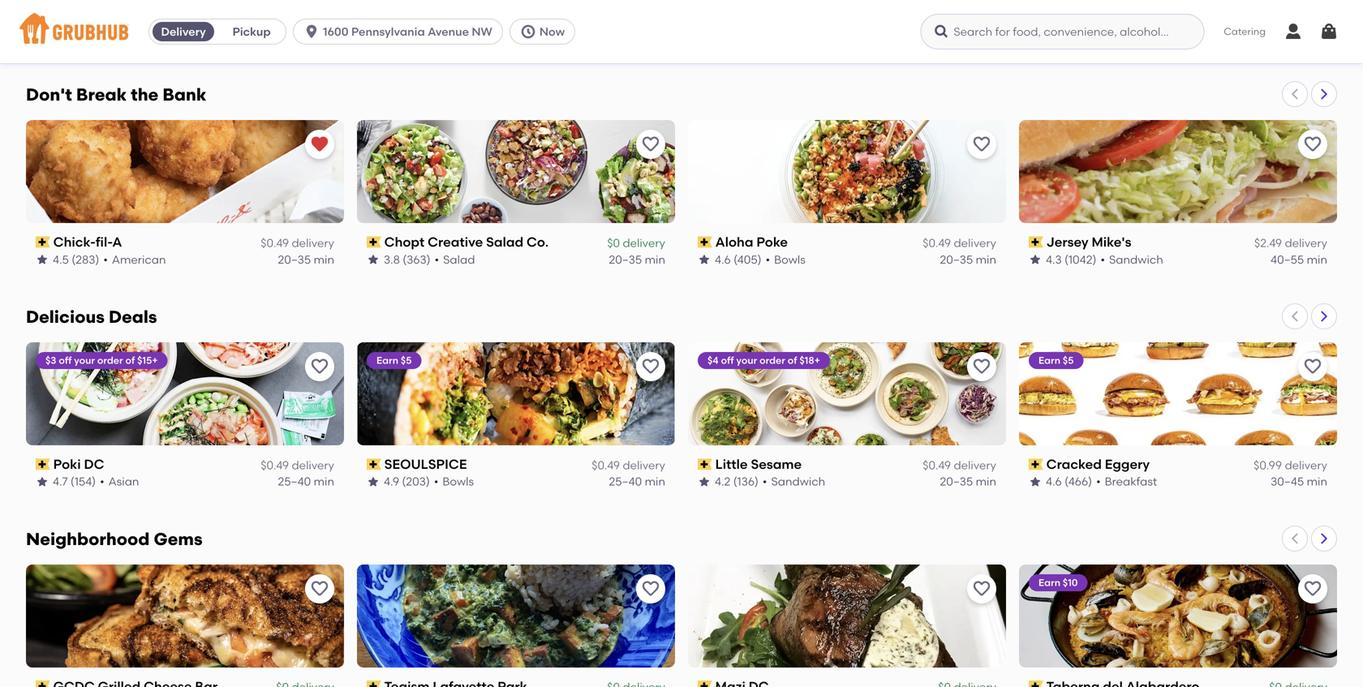 Task type: locate. For each thing, give the bounding box(es) containing it.
bowls down poke at the top right
[[775, 253, 806, 267]]

1 vertical spatial • bowls
[[766, 253, 806, 267]]

• bowls
[[432, 30, 472, 44], [766, 253, 806, 267], [434, 475, 474, 489]]

• bowls down the seoulspice
[[434, 475, 474, 489]]

american up the at the left of page
[[112, 30, 166, 44]]

save this restaurant image for chopt creative salad co. logo in the top left of the page
[[641, 135, 661, 154]]

$10
[[1063, 577, 1079, 589]]

20–35 min for subscription pass icon for subway
[[1272, 30, 1328, 44]]

0 horizontal spatial • sandwich
[[763, 475, 826, 489]]

star icon image for aloha poke logo
[[698, 253, 711, 266]]

• right (363)
[[435, 253, 439, 267]]

4.2
[[384, 30, 400, 44], [715, 475, 731, 489]]

sandwich down sesame
[[772, 475, 826, 489]]

1 of from the left
[[125, 355, 135, 367]]

1 vertical spatial $0
[[608, 236, 620, 250]]

1 vertical spatial 4.5
[[53, 253, 69, 267]]

1 vertical spatial • sandwich
[[763, 475, 826, 489]]

4.5
[[53, 30, 69, 44], [53, 253, 69, 267]]

$2.49 inside $2.49 delivery 40–55 min
[[924, 14, 952, 28]]

0 vertical spatial $0
[[1270, 14, 1283, 28]]

0 vertical spatial caret right icon image
[[1319, 88, 1332, 101]]

• sandwich down "mike's"
[[1101, 253, 1164, 267]]

caret right icon image for neighborhood gems
[[1319, 533, 1332, 546]]

sweetgreen
[[385, 12, 459, 28]]

1 chick-fil-a from the top
[[53, 12, 122, 28]]

delivery for chick-fil-a logo
[[292, 236, 335, 250]]

star icon image left 4.3
[[1029, 253, 1042, 266]]

40–55
[[940, 30, 974, 44], [1271, 253, 1305, 267]]

star icon image left "3.8"
[[367, 253, 380, 266]]

0 horizontal spatial $5
[[401, 355, 412, 367]]

0 vertical spatial • sandwich
[[1101, 253, 1164, 267]]

star icon image for cracked eggery logo
[[1029, 476, 1042, 489]]

dc
[[84, 457, 104, 473]]

delivery for cracked eggery logo
[[1286, 459, 1328, 472]]

$0.49
[[261, 14, 289, 28], [261, 236, 289, 250], [923, 236, 952, 250], [261, 459, 289, 472], [592, 459, 620, 472], [923, 459, 952, 472]]

• american for subscription pass icon related to chick-fil-a
[[103, 30, 166, 44]]

bowls
[[440, 30, 472, 44], [775, 253, 806, 267], [443, 475, 474, 489]]

caret left icon image down svg icon
[[1289, 88, 1302, 101]]

little sesame logo image
[[688, 343, 1007, 446]]

• american up the at the left of page
[[103, 30, 166, 44]]

svg image
[[1320, 22, 1340, 41], [304, 24, 320, 40], [520, 24, 537, 40], [934, 24, 950, 40]]

1 vertical spatial 4.6
[[1047, 475, 1063, 489]]

american
[[112, 30, 166, 44], [1092, 30, 1146, 44], [112, 253, 166, 267]]

$2.49 for $2.49 delivery
[[1255, 236, 1283, 250]]

(466)
[[1065, 475, 1093, 489]]

20–35 min
[[278, 30, 335, 44], [1272, 30, 1328, 44], [278, 253, 335, 267], [609, 253, 666, 267], [941, 253, 997, 267], [941, 475, 997, 489]]

1 caret left icon image from the top
[[1289, 88, 1302, 101]]

• right (134)
[[432, 30, 436, 44]]

2 vertical spatial bowls
[[443, 475, 474, 489]]

order for dc
[[97, 355, 123, 367]]

$18+
[[800, 355, 821, 367]]

1 horizontal spatial 40–55
[[1271, 253, 1305, 267]]

• salad
[[435, 253, 475, 267]]

delivery for poki dc logo
[[292, 459, 335, 472]]

of
[[125, 355, 135, 367], [788, 355, 798, 367]]

neighborhood gems
[[26, 529, 203, 550]]

earn $10
[[1039, 577, 1079, 589]]

1 vertical spatial 40–55
[[1271, 253, 1305, 267]]

star icon image
[[36, 31, 49, 44], [367, 31, 380, 44], [1029, 31, 1042, 44], [36, 253, 49, 266], [367, 253, 380, 266], [698, 253, 711, 266], [1029, 253, 1042, 266], [36, 476, 49, 489], [367, 476, 380, 489], [698, 476, 711, 489], [1029, 476, 1042, 489]]

chopt creative salad co. logo image
[[357, 120, 675, 223]]

0 vertical spatial 4.6
[[715, 253, 731, 267]]

save this restaurant image
[[641, 135, 661, 154], [973, 135, 992, 154], [1304, 357, 1323, 377], [641, 580, 661, 599]]

• asian
[[100, 475, 139, 489]]

• american for subscription pass icon for subway
[[1084, 30, 1146, 44]]

(283) up break at the top of the page
[[72, 30, 99, 44]]

1 25–40 min from the left
[[278, 475, 335, 489]]

seoulspice logo image
[[357, 343, 675, 446]]

0 vertical spatial $0 delivery
[[1270, 14, 1328, 28]]

• american right (4)
[[1084, 30, 1146, 44]]

off right '$3'
[[59, 355, 72, 367]]

1 horizontal spatial your
[[737, 355, 758, 367]]

of left '$18+' in the right bottom of the page
[[788, 355, 798, 367]]

1 horizontal spatial salad
[[486, 234, 524, 250]]

caret right icon image for don't break the bank
[[1319, 88, 1332, 101]]

1 vertical spatial 4.5 (283)
[[53, 253, 99, 267]]

caret left icon image down 40–55 min
[[1289, 310, 1302, 323]]

4.5 up delicious
[[53, 253, 69, 267]]

• right (154)
[[100, 475, 104, 489]]

0 horizontal spatial of
[[125, 355, 135, 367]]

star icon image up delicious
[[36, 253, 49, 266]]

your for little
[[737, 355, 758, 367]]

subscription pass image
[[36, 14, 50, 26], [1029, 14, 1044, 26], [367, 237, 381, 248], [367, 459, 381, 470], [698, 459, 713, 470], [698, 681, 713, 688]]

caret left icon image
[[1289, 88, 1302, 101], [1289, 310, 1302, 323], [1289, 533, 1302, 546]]

0 vertical spatial • bowls
[[432, 30, 472, 44]]

star icon image up don't
[[36, 31, 49, 44]]

20–35 for subscription pass icon corresponding to little sesame
[[941, 475, 974, 489]]

chick-fil-a up break at the top of the page
[[53, 12, 122, 28]]

1 horizontal spatial $0
[[1270, 14, 1283, 28]]

$0 delivery for subway
[[1270, 14, 1328, 28]]

taberna del alabardero logo image
[[1020, 565, 1338, 668]]

order
[[97, 355, 123, 367], [760, 355, 786, 367]]

aloha poke
[[716, 234, 788, 250]]

0 vertical spatial 4.5 (283)
[[53, 30, 99, 44]]

your right $4
[[737, 355, 758, 367]]

1 vertical spatial bowls
[[775, 253, 806, 267]]

• for poki dc logo
[[100, 475, 104, 489]]

2 vertical spatial caret left icon image
[[1289, 533, 1302, 546]]

svg image inside 1600 pennsylvania avenue nw button
[[304, 24, 320, 40]]

delivery for 'seoulspice logo'
[[623, 459, 666, 472]]

20–35 for subscription pass icon for subway
[[1272, 30, 1305, 44]]

1 horizontal spatial 4.6
[[1047, 475, 1063, 489]]

• bowls for seoulspice
[[434, 475, 474, 489]]

• down little sesame
[[763, 475, 768, 489]]

0 vertical spatial (283)
[[72, 30, 99, 44]]

• down cracked eggery
[[1097, 475, 1101, 489]]

1 vertical spatial $2.49
[[1255, 236, 1283, 250]]

1600 pennsylvania avenue nw button
[[293, 19, 510, 45]]

star icon image for jersey mike's logo
[[1029, 253, 1042, 266]]

$0.49 for aloha poke logo
[[923, 236, 952, 250]]

• american
[[103, 30, 166, 44], [1084, 30, 1146, 44], [103, 253, 166, 267]]

0 vertical spatial chick-
[[53, 12, 96, 28]]

1 horizontal spatial off
[[721, 355, 734, 367]]

1 vertical spatial a
[[112, 234, 122, 250]]

0 vertical spatial 40–55
[[940, 30, 974, 44]]

delivery button
[[149, 19, 218, 45]]

0 horizontal spatial 25–40
[[278, 475, 311, 489]]

$0.99 delivery
[[1254, 459, 1328, 472]]

1 horizontal spatial sandwich
[[1110, 253, 1164, 267]]

$2.49 for $2.49 delivery 40–55 min
[[924, 14, 952, 28]]

of for poki dc
[[125, 355, 135, 367]]

teaism lafayette park logo image
[[357, 565, 675, 668]]

1 vertical spatial chick-fil-a
[[53, 234, 122, 250]]

2 25–40 from the left
[[609, 475, 642, 489]]

0 vertical spatial sandwich
[[1110, 253, 1164, 267]]

subway
[[1047, 12, 1098, 28]]

save this restaurant image
[[1304, 135, 1323, 154], [310, 357, 330, 377], [641, 357, 661, 377], [973, 357, 992, 377], [310, 580, 330, 599], [973, 580, 992, 599], [1304, 580, 1323, 599]]

save this restaurant button
[[637, 130, 666, 159], [968, 130, 997, 159], [1299, 130, 1328, 159], [305, 352, 335, 382], [637, 352, 666, 382], [968, 352, 997, 382], [1299, 352, 1328, 382], [305, 575, 335, 604], [637, 575, 666, 604], [968, 575, 997, 604], [1299, 575, 1328, 604]]

caret left icon image down 30–45 min
[[1289, 533, 1302, 546]]

chick-fil-a up delicious deals
[[53, 234, 122, 250]]

20–35 min for subscription pass icon corresponding to little sesame
[[941, 475, 997, 489]]

2 25–40 min from the left
[[609, 475, 666, 489]]

0 vertical spatial 4.5
[[53, 30, 69, 44]]

1 horizontal spatial order
[[760, 355, 786, 367]]

min
[[314, 30, 335, 44], [976, 30, 997, 44], [1308, 30, 1328, 44], [314, 253, 335, 267], [645, 253, 666, 267], [976, 253, 997, 267], [1308, 253, 1328, 267], [314, 475, 335, 489], [645, 475, 666, 489], [976, 475, 997, 489], [1308, 475, 1328, 489]]

star icon image left 4.2 (134)
[[367, 31, 380, 44]]

4.5 (283)
[[53, 30, 99, 44], [53, 253, 99, 267]]

• up break at the top of the page
[[103, 30, 108, 44]]

• down "mike's"
[[1101, 253, 1106, 267]]

order left $15+
[[97, 355, 123, 367]]

off
[[59, 355, 72, 367], [721, 355, 734, 367]]

0 horizontal spatial 40–55
[[940, 30, 974, 44]]

poki dc logo image
[[26, 343, 344, 446]]

2 $5 from the left
[[1063, 355, 1074, 367]]

star icon image for chick-fil-a logo
[[36, 253, 49, 266]]

4.6
[[715, 253, 731, 267], [1047, 475, 1063, 489]]

2 caret right icon image from the top
[[1319, 310, 1332, 323]]

1 horizontal spatial $0 delivery
[[1270, 14, 1328, 28]]

2 caret left icon image from the top
[[1289, 310, 1302, 323]]

1 vertical spatial salad
[[443, 253, 475, 267]]

star icon image left "4.9"
[[367, 476, 380, 489]]

$0 delivery for chopt creative salad co.
[[608, 236, 666, 250]]

1 vertical spatial caret right icon image
[[1319, 310, 1332, 323]]

1 order from the left
[[97, 355, 123, 367]]

chick-
[[53, 12, 96, 28], [53, 234, 96, 250]]

$0 delivery
[[1270, 14, 1328, 28], [608, 236, 666, 250]]

1 earn $5 from the left
[[377, 355, 412, 367]]

0 horizontal spatial 25–40 min
[[278, 475, 335, 489]]

0 vertical spatial caret left icon image
[[1289, 88, 1302, 101]]

4.6 for cracked eggery
[[1047, 475, 1063, 489]]

subscription pass image for subway
[[1029, 14, 1044, 26]]

order left '$18+' in the right bottom of the page
[[760, 355, 786, 367]]

don't break the bank
[[26, 85, 207, 105]]

4.5 (283) up delicious
[[53, 253, 99, 267]]

0 vertical spatial a
[[112, 12, 122, 28]]

4.7
[[53, 475, 68, 489]]

now button
[[510, 19, 582, 45]]

0 vertical spatial $2.49
[[924, 14, 952, 28]]

0 vertical spatial chick-fil-a
[[53, 12, 122, 28]]

star icon image for little sesame logo
[[698, 476, 711, 489]]

delicious
[[26, 307, 105, 328]]

star icon image for chopt creative salad co. logo in the top left of the page
[[367, 253, 380, 266]]

fil-
[[96, 12, 112, 28], [96, 234, 112, 250]]

2 off from the left
[[721, 355, 734, 367]]

0 vertical spatial fil-
[[96, 12, 112, 28]]

• for cracked eggery logo
[[1097, 475, 1101, 489]]

3 caret left icon image from the top
[[1289, 533, 1302, 546]]

• right (4)
[[1084, 30, 1088, 44]]

1 $5 from the left
[[401, 355, 412, 367]]

0 horizontal spatial order
[[97, 355, 123, 367]]

25–40 min for poki dc
[[278, 475, 335, 489]]

sweetgreen link
[[367, 11, 666, 29]]

asian
[[109, 475, 139, 489]]

1 25–40 from the left
[[278, 475, 311, 489]]

caret right icon image
[[1319, 88, 1332, 101], [1319, 310, 1332, 323], [1319, 533, 1332, 546]]

svg image
[[1284, 22, 1304, 41]]

0 horizontal spatial 4.2
[[384, 30, 400, 44]]

• bowls for aloha poke
[[766, 253, 806, 267]]

min for poki dc logo
[[314, 475, 335, 489]]

caret left icon image for neighborhood gems
[[1289, 533, 1302, 546]]

sandwich down "mike's"
[[1110, 253, 1164, 267]]

sandwich
[[1110, 253, 1164, 267], [772, 475, 826, 489]]

1 vertical spatial caret left icon image
[[1289, 310, 1302, 323]]

25–40 min
[[278, 475, 335, 489], [609, 475, 666, 489]]

1 horizontal spatial 4.2
[[715, 475, 731, 489]]

delivery for chopt creative salad co. logo in the top left of the page
[[623, 236, 666, 250]]

(363)
[[403, 253, 431, 267]]

earn $5 for seoulspice
[[377, 355, 412, 367]]

0 horizontal spatial $0
[[608, 236, 620, 250]]

0 horizontal spatial your
[[74, 355, 95, 367]]

off right $4
[[721, 355, 734, 367]]

2 of from the left
[[788, 355, 798, 367]]

salad
[[486, 234, 524, 250], [443, 253, 475, 267]]

star icon image left 4.2 (136)
[[698, 476, 711, 489]]

3 caret right icon image from the top
[[1319, 533, 1332, 546]]

chick- up don't
[[53, 12, 96, 28]]

0 vertical spatial salad
[[486, 234, 524, 250]]

star icon image left 4.7 at the bottom of page
[[36, 476, 49, 489]]

1 horizontal spatial • sandwich
[[1101, 253, 1164, 267]]

1 vertical spatial 4.2
[[715, 475, 731, 489]]

• bowls left nw
[[432, 30, 472, 44]]

0 horizontal spatial 4.6
[[715, 253, 731, 267]]

$5 for seoulspice
[[401, 355, 412, 367]]

pickup button
[[218, 19, 286, 45]]

2 earn $5 from the left
[[1039, 355, 1074, 367]]

chick- up delicious
[[53, 234, 96, 250]]

$0.49 for poki dc logo
[[261, 459, 289, 472]]

1 horizontal spatial $5
[[1063, 355, 1074, 367]]

Search for food, convenience, alcohol... search field
[[921, 14, 1205, 50]]

0 horizontal spatial off
[[59, 355, 72, 367]]

a
[[112, 12, 122, 28], [112, 234, 122, 250]]

1 vertical spatial sandwich
[[772, 475, 826, 489]]

1 fil- from the top
[[96, 12, 112, 28]]

subscription pass image for jersey mike's
[[1029, 237, 1044, 248]]

0 horizontal spatial $0 delivery
[[608, 236, 666, 250]]

4.2 (134)
[[384, 30, 428, 44]]

aloha poke logo image
[[688, 120, 1007, 223]]

star icon image left 4.6 (466)
[[1029, 476, 1042, 489]]

1 a from the top
[[112, 12, 122, 28]]

1 vertical spatial (283)
[[72, 253, 99, 267]]

salad left the co.
[[486, 234, 524, 250]]

caret left icon image for delicious deals
[[1289, 310, 1302, 323]]

chick-fil-a logo image
[[26, 120, 344, 223]]

star icon image for poki dc logo
[[36, 476, 49, 489]]

• sandwich down sesame
[[763, 475, 826, 489]]

2 your from the left
[[737, 355, 758, 367]]

1600 pennsylvania avenue nw
[[323, 25, 493, 39]]

• for chopt creative salad co. logo in the top left of the page
[[435, 253, 439, 267]]

$0.49 delivery for subscription pass image associated with chick-fil-a
[[261, 236, 335, 250]]

subscription pass image inside sweetgreen link
[[367, 14, 381, 26]]

2 order from the left
[[760, 355, 786, 367]]

• right (203)
[[434, 475, 439, 489]]

1 horizontal spatial 25–40 min
[[609, 475, 666, 489]]

earn $5
[[377, 355, 412, 367], [1039, 355, 1074, 367]]

25–40 min for seoulspice
[[609, 475, 666, 489]]

(283) up delicious deals
[[72, 253, 99, 267]]

2 vertical spatial • bowls
[[434, 475, 474, 489]]

0 horizontal spatial $2.49
[[924, 14, 952, 28]]

•
[[103, 30, 108, 44], [432, 30, 436, 44], [1084, 30, 1088, 44], [103, 253, 108, 267], [435, 253, 439, 267], [766, 253, 771, 267], [1101, 253, 1106, 267], [100, 475, 104, 489], [434, 475, 439, 489], [763, 475, 768, 489], [1097, 475, 1101, 489]]

2 fil- from the top
[[96, 234, 112, 250]]

4.2 down little
[[715, 475, 731, 489]]

$2.49 delivery link
[[698, 11, 997, 29]]

min for aloha poke logo
[[976, 253, 997, 267]]

25–40 for seoulspice
[[609, 475, 642, 489]]

0 vertical spatial 4.2
[[384, 30, 400, 44]]

subscription pass image for chopt creative salad co.
[[367, 237, 381, 248]]

a left delivery
[[112, 12, 122, 28]]

$0.49 for 'seoulspice logo'
[[592, 459, 620, 472]]

seoulspice
[[385, 457, 467, 473]]

your right '$3'
[[74, 355, 95, 367]]

bowls down the seoulspice
[[443, 475, 474, 489]]

1 vertical spatial fil-
[[96, 234, 112, 250]]

1 horizontal spatial $2.49
[[1255, 236, 1283, 250]]

salad down creative
[[443, 253, 475, 267]]

american for subscription pass icon related to chick-fil-a
[[112, 30, 166, 44]]

1 horizontal spatial earn $5
[[1039, 355, 1074, 367]]

american right (4)
[[1092, 30, 1146, 44]]

1 your from the left
[[74, 355, 95, 367]]

1 vertical spatial chick-
[[53, 234, 96, 250]]

delivery
[[292, 14, 335, 28], [954, 14, 997, 28], [1286, 14, 1328, 28], [292, 236, 335, 250], [623, 236, 666, 250], [954, 236, 997, 250], [1286, 236, 1328, 250], [292, 459, 335, 472], [623, 459, 666, 472], [954, 459, 997, 472], [1286, 459, 1328, 472]]

bowls left nw
[[440, 30, 472, 44]]

a up deals
[[112, 234, 122, 250]]

earn for deals
[[1039, 355, 1061, 367]]

fil- up delicious deals
[[96, 234, 112, 250]]

1 horizontal spatial 25–40
[[609, 475, 642, 489]]

(283)
[[72, 30, 99, 44], [72, 253, 99, 267]]

30–45 min
[[1272, 475, 1328, 489]]

earn
[[377, 355, 399, 367], [1039, 355, 1061, 367], [1039, 577, 1061, 589]]

• down poke at the top right
[[766, 253, 771, 267]]

• breakfast
[[1097, 475, 1158, 489]]

• bowls down poke at the top right
[[766, 253, 806, 267]]

25–40
[[278, 475, 311, 489], [609, 475, 642, 489]]

$0.49 delivery for subscription pass icon corresponding to little sesame
[[923, 459, 997, 472]]

3.8
[[384, 253, 400, 267]]

4.2 left (134)
[[384, 30, 400, 44]]

$0 right the co.
[[608, 236, 620, 250]]

• up delicious deals
[[103, 253, 108, 267]]

min for little sesame logo
[[976, 475, 997, 489]]

$0.49 delivery
[[261, 14, 335, 28], [261, 236, 335, 250], [923, 236, 997, 250], [261, 459, 335, 472], [592, 459, 666, 472], [923, 459, 997, 472]]

1600
[[323, 25, 349, 39]]

$5 for cracked eggery
[[1063, 355, 1074, 367]]

chick-fil-a
[[53, 12, 122, 28], [53, 234, 122, 250]]

your for poki
[[74, 355, 95, 367]]

saved restaurant button
[[305, 130, 335, 159]]

1 horizontal spatial of
[[788, 355, 798, 367]]

0 horizontal spatial salad
[[443, 253, 475, 267]]

4.6 left (466)
[[1047, 475, 1063, 489]]

4.6 down aloha
[[715, 253, 731, 267]]

of for little sesame
[[788, 355, 798, 367]]

4.5 (283) up break at the top of the page
[[53, 30, 99, 44]]

• sandwich for little sesame
[[763, 475, 826, 489]]

fil- up break at the top of the page
[[96, 12, 112, 28]]

subscription pass image for sweetgreen
[[367, 14, 381, 26]]

1 caret right icon image from the top
[[1319, 88, 1332, 101]]

4.5 up don't
[[53, 30, 69, 44]]

of left $15+
[[125, 355, 135, 367]]

2 4.5 (283) from the top
[[53, 253, 99, 267]]

american up deals
[[112, 253, 166, 267]]

20–35
[[278, 30, 311, 44], [1272, 30, 1305, 44], [278, 253, 311, 267], [609, 253, 642, 267], [941, 253, 974, 267], [941, 475, 974, 489]]

mike's
[[1092, 234, 1132, 250]]

subscription pass image
[[367, 14, 381, 26], [36, 237, 50, 248], [698, 237, 713, 248], [1029, 237, 1044, 248], [36, 459, 50, 470], [1029, 459, 1044, 470], [36, 681, 50, 688], [367, 681, 381, 688], [1029, 681, 1044, 688]]

20–35 min for subscription pass icon related to chick-fil-a
[[278, 30, 335, 44]]

2 vertical spatial caret right icon image
[[1319, 533, 1332, 546]]

$0 left svg icon
[[1270, 14, 1283, 28]]

• for jersey mike's logo
[[1101, 253, 1106, 267]]

1 off from the left
[[59, 355, 72, 367]]

svg image inside now button
[[520, 24, 537, 40]]

1 vertical spatial $0 delivery
[[608, 236, 666, 250]]

star icon image left 4.6 (405)
[[698, 253, 711, 266]]

0 horizontal spatial sandwich
[[772, 475, 826, 489]]

0 horizontal spatial earn $5
[[377, 355, 412, 367]]



Task type: describe. For each thing, give the bounding box(es) containing it.
2 chick-fil-a from the top
[[53, 234, 122, 250]]

avenue
[[428, 25, 469, 39]]

(4)
[[1065, 30, 1080, 44]]

30–45
[[1272, 475, 1305, 489]]

delivery inside $2.49 delivery 40–55 min
[[954, 14, 997, 28]]

creative
[[428, 234, 483, 250]]

jersey mike's
[[1047, 234, 1132, 250]]

• sandwich for jersey mike's
[[1101, 253, 1164, 267]]

pickup
[[233, 25, 271, 39]]

• for 'seoulspice logo'
[[434, 475, 439, 489]]

$2.49 delivery 40–55 min
[[924, 14, 997, 44]]

1 (283) from the top
[[72, 30, 99, 44]]

pennsylvania
[[352, 25, 425, 39]]

(154)
[[71, 475, 96, 489]]

• for chick-fil-a logo
[[103, 253, 108, 267]]

bank
[[163, 85, 207, 105]]

min for jersey mike's logo
[[1308, 253, 1328, 267]]

4.9 (203)
[[384, 475, 430, 489]]

deals
[[109, 307, 157, 328]]

(1042)
[[1065, 253, 1097, 267]]

jersey mike's logo image
[[1020, 120, 1338, 223]]

break
[[76, 85, 127, 105]]

earn for gems
[[1039, 577, 1061, 589]]

jersey
[[1047, 234, 1089, 250]]

aloha
[[716, 234, 754, 250]]

20–35 for chopt creative salad co. subscription pass icon
[[609, 253, 642, 267]]

$0.49 delivery for subscription pass image for aloha poke
[[923, 236, 997, 250]]

now
[[540, 25, 565, 39]]

4.3 (1042)
[[1047, 253, 1097, 267]]

eggery
[[1106, 457, 1151, 473]]

1 4.5 from the top
[[53, 30, 69, 44]]

subscription pass image for chick-fil-a
[[36, 237, 50, 248]]

nw
[[472, 25, 493, 39]]

caret right icon image for delicious deals
[[1319, 310, 1332, 323]]

poke
[[757, 234, 788, 250]]

min for chick-fil-a logo
[[314, 253, 335, 267]]

delivery for little sesame logo
[[954, 459, 997, 472]]

subscription pass image for cracked eggery
[[1029, 459, 1044, 470]]

• american up deals
[[103, 253, 166, 267]]

4.2 (136)
[[715, 475, 759, 489]]

$2.49 delivery
[[1255, 236, 1328, 250]]

$0.49 for chick-fil-a logo
[[261, 236, 289, 250]]

gcdc grilled cheese bar logo image
[[26, 565, 344, 668]]

the
[[131, 85, 159, 105]]

off for little sesame
[[721, 355, 734, 367]]

• for aloha poke logo
[[766, 253, 771, 267]]

neighborhood
[[26, 529, 150, 550]]

star icon image left 3.6
[[1029, 31, 1042, 44]]

25–40 for poki dc
[[278, 475, 311, 489]]

poki dc
[[53, 457, 104, 473]]

sandwich for sesame
[[772, 475, 826, 489]]

40–55 inside $2.49 delivery 40–55 min
[[940, 30, 974, 44]]

$0.49 delivery for seoulspice's subscription pass icon
[[592, 459, 666, 472]]

don't
[[26, 85, 72, 105]]

catering button
[[1213, 13, 1278, 50]]

4.9
[[384, 475, 399, 489]]

little
[[716, 457, 748, 473]]

4.6 for aloha poke
[[715, 253, 731, 267]]

min for 'seoulspice logo'
[[645, 475, 666, 489]]

20–35 for subscription pass icon related to chick-fil-a
[[278, 30, 311, 44]]

chopt
[[385, 234, 425, 250]]

subscription pass image for poki dc
[[36, 459, 50, 470]]

$3 off your order of $15+
[[45, 355, 158, 367]]

$0.49 delivery for poki dc subscription pass image
[[261, 459, 335, 472]]

bowls for aloha poke
[[775, 253, 806, 267]]

3.8 (363)
[[384, 253, 431, 267]]

subscription pass image for little sesame
[[698, 459, 713, 470]]

$0.49 delivery for subscription pass icon related to chick-fil-a
[[261, 14, 335, 28]]

subscription pass image for seoulspice
[[367, 459, 381, 470]]

star icon image for 'seoulspice logo'
[[367, 476, 380, 489]]

4.6 (405)
[[715, 253, 762, 267]]

delicious deals
[[26, 307, 157, 328]]

catering
[[1225, 25, 1267, 37]]

american for subscription pass icon for subway
[[1092, 30, 1146, 44]]

main navigation navigation
[[0, 0, 1364, 63]]

4.3
[[1047, 253, 1063, 267]]

$0 for chopt creative salad co.
[[608, 236, 620, 250]]

cracked
[[1047, 457, 1102, 473]]

sandwich for mike's
[[1110, 253, 1164, 267]]

(405)
[[734, 253, 762, 267]]

delivery
[[161, 25, 206, 39]]

0 vertical spatial bowls
[[440, 30, 472, 44]]

delivery for aloha poke logo
[[954, 236, 997, 250]]

$4 off your order of $18+
[[708, 355, 821, 367]]

40–55 min
[[1271, 253, 1328, 267]]

1 4.5 (283) from the top
[[53, 30, 99, 44]]

cracked eggery
[[1047, 457, 1151, 473]]

earn $5 for cracked eggery
[[1039, 355, 1074, 367]]

2 4.5 from the top
[[53, 253, 69, 267]]

poki
[[53, 457, 81, 473]]

gems
[[154, 529, 203, 550]]

4.2 for 4.2 (134)
[[384, 30, 400, 44]]

min inside $2.49 delivery 40–55 min
[[976, 30, 997, 44]]

delivery for jersey mike's logo
[[1286, 236, 1328, 250]]

3.6 (4)
[[1047, 30, 1080, 44]]

$15+
[[137, 355, 158, 367]]

• for little sesame logo
[[763, 475, 768, 489]]

(134)
[[402, 30, 428, 44]]

2 chick- from the top
[[53, 234, 96, 250]]

4.6 (466)
[[1047, 475, 1093, 489]]

order for sesame
[[760, 355, 786, 367]]

(136)
[[734, 475, 759, 489]]

20–35 min for chopt creative salad co. subscription pass icon
[[609, 253, 666, 267]]

breakfast
[[1105, 475, 1158, 489]]

little sesame
[[716, 457, 802, 473]]

$0.99
[[1254, 459, 1283, 472]]

chopt creative salad co.
[[385, 234, 549, 250]]

3.6
[[1047, 30, 1063, 44]]

subscription pass image for aloha poke
[[698, 237, 713, 248]]

caret left icon image for don't break the bank
[[1289, 88, 1302, 101]]

(203)
[[402, 475, 430, 489]]

2 (283) from the top
[[72, 253, 99, 267]]

4.7 (154)
[[53, 475, 96, 489]]

bowls for seoulspice
[[443, 475, 474, 489]]

$0.49 for little sesame logo
[[923, 459, 952, 472]]

4.2 for 4.2 (136)
[[715, 475, 731, 489]]

mazi dc logo image
[[688, 565, 1007, 668]]

$3
[[45, 355, 56, 367]]

2 a from the top
[[112, 234, 122, 250]]

saved restaurant image
[[310, 135, 330, 154]]

1 chick- from the top
[[53, 12, 96, 28]]

cracked eggery logo image
[[1020, 343, 1338, 446]]

co.
[[527, 234, 549, 250]]

min for chopt creative salad co. logo in the top left of the page
[[645, 253, 666, 267]]

off for poki dc
[[59, 355, 72, 367]]

sesame
[[751, 457, 802, 473]]

$4
[[708, 355, 719, 367]]

$0 for subway
[[1270, 14, 1283, 28]]

min for cracked eggery logo
[[1308, 475, 1328, 489]]



Task type: vqa. For each thing, say whether or not it's contained in the screenshot.
'in'
no



